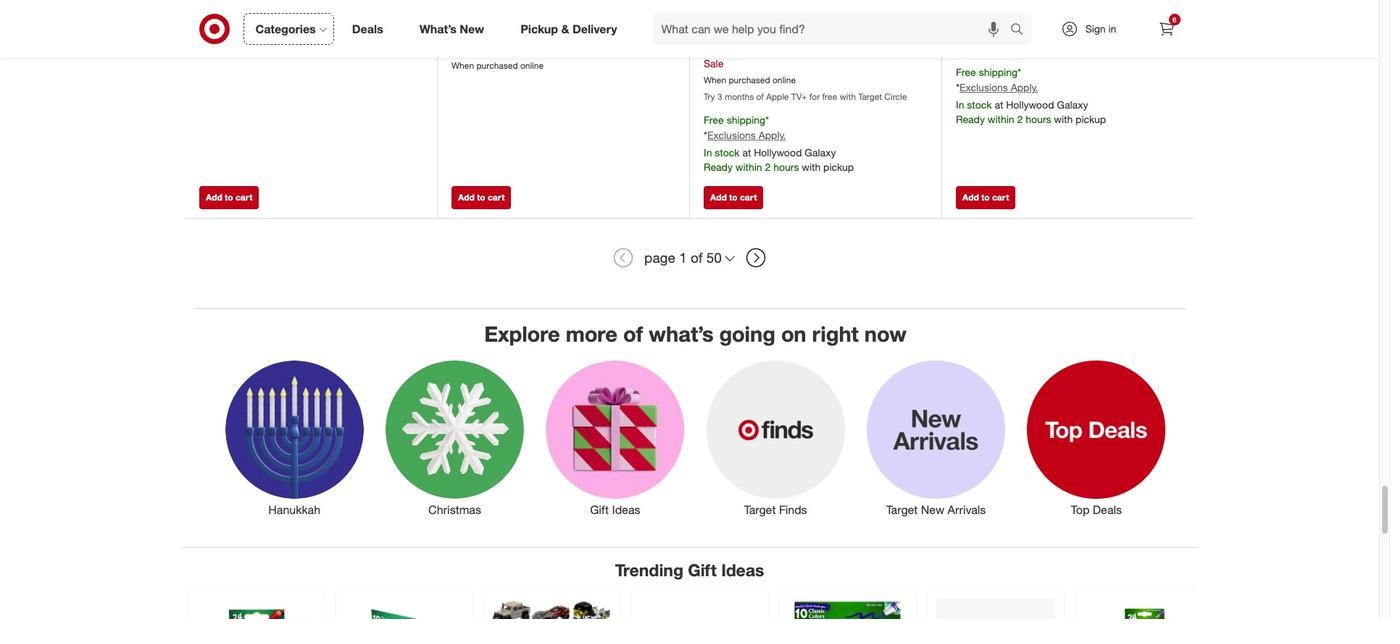Task type: describe. For each thing, give the bounding box(es) containing it.
what's
[[419, 21, 457, 36]]

2 add to cart button from the left
[[452, 186, 511, 209]]

target new arrivals
[[886, 503, 986, 518]]

when down what's new link
[[452, 60, 474, 71]]

0 horizontal spatial in
[[704, 146, 712, 159]]

what's new link
[[407, 13, 502, 45]]

online inside the $399.99 - $549.99 sale when purchased online try 3 months of apple tv+ for free with target circle
[[772, 75, 796, 86]]

add for 1st add to cart button from right
[[962, 192, 979, 203]]

$399.99
[[704, 41, 745, 55]]

0 vertical spatial stock
[[967, 99, 992, 111]]

4 add to cart button from the left
[[956, 186, 1016, 209]]

1 vertical spatial stock
[[715, 146, 740, 159]]

&
[[561, 21, 569, 36]]

4 cart from the left
[[992, 192, 1009, 203]]

- for $399.99
[[748, 41, 753, 55]]

delivery
[[572, 21, 617, 36]]

sign
[[1085, 22, 1106, 35]]

$50.00
[[199, 18, 234, 32]]

0 horizontal spatial free shipping * * exclusions apply. in stock at  hollywood galaxy ready within 2 hours with pickup
[[704, 114, 854, 173]]

3 cart from the left
[[740, 192, 757, 203]]

target finds
[[744, 503, 807, 518]]

right
[[812, 321, 859, 347]]

what's
[[649, 321, 713, 347]]

online down search
[[1025, 42, 1048, 53]]

4 to from the left
[[981, 192, 990, 203]]

categories
[[255, 21, 316, 36]]

purchased down search
[[981, 42, 1022, 53]]

target for target finds
[[744, 503, 776, 518]]

trending
[[615, 560, 683, 580]]

of for 50
[[691, 249, 703, 266]]

months
[[725, 91, 754, 102]]

0 vertical spatial gift
[[590, 503, 609, 518]]

* down try
[[704, 129, 707, 141]]

0 vertical spatial hours
[[1026, 113, 1051, 126]]

page
[[644, 249, 675, 266]]

now
[[864, 321, 907, 347]]

0 vertical spatial galaxy
[[1057, 99, 1088, 111]]

3 add to cart button from the left
[[704, 186, 763, 209]]

on
[[781, 321, 806, 347]]

$69.99
[[1011, 10, 1042, 22]]

trending gift ideas
[[615, 560, 764, 580]]

pickup & delivery link
[[508, 13, 635, 45]]

1 to from the left
[[225, 192, 233, 203]]

0 vertical spatial apply.
[[1011, 81, 1038, 94]]

reg
[[993, 10, 1008, 22]]

$549.99
[[756, 41, 797, 55]]

target inside the $399.99 - $549.99 sale when purchased online try 3 months of apple tv+ for free with target circle
[[858, 91, 882, 102]]

2 cart from the left
[[488, 192, 505, 203]]

1 vertical spatial galaxy
[[805, 146, 836, 159]]

1 horizontal spatial within
[[988, 113, 1014, 126]]

0 horizontal spatial pickup
[[823, 161, 854, 173]]

purchased inside the $399.99 - $549.99 sale when purchased online try 3 months of apple tv+ for free with target circle
[[729, 75, 770, 86]]

1 add to cart from the left
[[206, 192, 252, 203]]

1 vertical spatial ideas
[[721, 560, 764, 580]]

0 horizontal spatial ideas
[[612, 503, 640, 518]]

1 vertical spatial at
[[742, 146, 751, 159]]

* down search button
[[1018, 66, 1021, 79]]

0 vertical spatial pickup
[[1076, 113, 1106, 126]]

gift ideas
[[590, 503, 640, 518]]

1 horizontal spatial in
[[956, 99, 964, 111]]

0 vertical spatial free
[[956, 66, 976, 79]]

1 horizontal spatial when purchased online
[[956, 42, 1048, 53]]

when down $34.99
[[956, 42, 979, 53]]

2 vertical spatial with
[[802, 161, 821, 173]]

top
[[1071, 503, 1090, 518]]

with inside the $399.99 - $549.99 sale when purchased online try 3 months of apple tv+ for free with target circle
[[840, 91, 856, 102]]

for
[[809, 91, 820, 102]]

sale
[[704, 57, 724, 70]]

1 vertical spatial ready
[[704, 161, 733, 173]]

target new arrivals link
[[856, 358, 1016, 519]]

more
[[566, 321, 617, 347]]

1
[[679, 249, 687, 266]]

pickup & delivery
[[520, 21, 617, 36]]

purchased down what's new link
[[476, 60, 518, 71]]

try
[[704, 91, 715, 102]]

add for 3rd add to cart button from the left
[[710, 192, 727, 203]]

of for what's
[[623, 321, 643, 347]]

1 cart from the left
[[236, 192, 252, 203]]

sign in link
[[1048, 13, 1139, 45]]

- for $50.00
[[237, 18, 242, 32]]

energizer max aa batteries - alkaline battery image
[[640, 598, 759, 620]]

page 1 of 50
[[644, 249, 722, 266]]

$34.99
[[956, 9, 991, 23]]



Task type: vqa. For each thing, say whether or not it's contained in the screenshot.
Ask
no



Task type: locate. For each thing, give the bounding box(es) containing it.
target inside "link"
[[886, 503, 918, 518]]

2
[[1017, 113, 1023, 126], [765, 161, 771, 173]]

deals right top at bottom
[[1093, 503, 1122, 518]]

0 horizontal spatial -
[[237, 18, 242, 32]]

ready
[[956, 113, 985, 126], [704, 161, 733, 173]]

add
[[206, 192, 222, 203], [458, 192, 475, 203], [710, 192, 727, 203], [962, 192, 979, 203]]

0 vertical spatial hollywood
[[1006, 99, 1054, 111]]

0 vertical spatial exclusions apply. button
[[959, 81, 1038, 95]]

0 vertical spatial 2
[[1017, 113, 1023, 126]]

1 horizontal spatial galaxy
[[1057, 99, 1088, 111]]

explore
[[484, 321, 560, 347]]

target for target new arrivals
[[886, 503, 918, 518]]

purchased up the months
[[729, 75, 770, 86]]

2 horizontal spatial of
[[756, 91, 764, 102]]

purchased down $500.00 on the left of the page
[[224, 37, 266, 48]]

top deals
[[1071, 503, 1122, 518]]

hot wheels single pack – (styles may vary) image
[[492, 598, 611, 620], [492, 598, 611, 620]]

1 vertical spatial deals
[[1093, 503, 1122, 518]]

apple
[[766, 91, 789, 102]]

0 horizontal spatial ready
[[704, 161, 733, 173]]

1 horizontal spatial ready
[[956, 113, 985, 126]]

1 horizontal spatial 2
[[1017, 113, 1023, 126]]

0 horizontal spatial deals
[[352, 21, 383, 36]]

1 horizontal spatial with
[[840, 91, 856, 102]]

ideas
[[612, 503, 640, 518], [721, 560, 764, 580]]

1 vertical spatial hollywood
[[754, 146, 802, 159]]

free down $34.99
[[956, 66, 976, 79]]

0 vertical spatial exclusions
[[959, 81, 1008, 94]]

in
[[1108, 22, 1116, 35]]

1 vertical spatial within
[[735, 161, 762, 173]]

1 vertical spatial in
[[704, 146, 712, 159]]

new for target
[[921, 503, 944, 518]]

- inside the $50.00 - $500.00 when purchased online
[[237, 18, 242, 32]]

0 horizontal spatial stock
[[715, 146, 740, 159]]

purchased
[[224, 37, 266, 48], [981, 42, 1022, 53], [476, 60, 518, 71], [729, 75, 770, 86]]

0 horizontal spatial when purchased online
[[452, 60, 544, 71]]

galaxy
[[1057, 99, 1088, 111], [805, 146, 836, 159]]

- right $399.99
[[748, 41, 753, 55]]

0 vertical spatial with
[[840, 91, 856, 102]]

explore more of what's going on right now
[[484, 321, 907, 347]]

add for 1st add to cart button from left
[[206, 192, 222, 203]]

1 horizontal spatial of
[[691, 249, 703, 266]]

online down pickup
[[520, 60, 544, 71]]

online down categories
[[268, 37, 291, 48]]

0 vertical spatial in
[[956, 99, 964, 111]]

1 horizontal spatial pickup
[[1076, 113, 1106, 126]]

exclusions apply. button down search button
[[959, 81, 1038, 95]]

of left apple
[[756, 91, 764, 102]]

of right more
[[623, 321, 643, 347]]

when down $50.00
[[199, 37, 222, 48]]

when
[[199, 37, 222, 48], [956, 42, 979, 53], [452, 60, 474, 71], [704, 75, 726, 86]]

1 add from the left
[[206, 192, 222, 203]]

hanukkah link
[[214, 358, 375, 519]]

3 to from the left
[[729, 192, 738, 203]]

apply. down apple
[[759, 129, 786, 141]]

exclusions
[[959, 81, 1008, 94], [707, 129, 756, 141]]

when inside the $50.00 - $500.00 when purchased online
[[199, 37, 222, 48]]

crayola markers broad line 10ct classic image
[[345, 598, 463, 620], [345, 598, 463, 620]]

1 vertical spatial -
[[748, 41, 753, 55]]

1 vertical spatial gift
[[688, 560, 717, 580]]

to
[[225, 192, 233, 203], [477, 192, 485, 203], [729, 192, 738, 203], [981, 192, 990, 203]]

in right circle
[[956, 99, 964, 111]]

1 horizontal spatial free
[[956, 66, 976, 79]]

1 vertical spatial when purchased online
[[452, 60, 544, 71]]

1 vertical spatial shipping
[[727, 114, 765, 126]]

exclusions down search button
[[959, 81, 1008, 94]]

new for what's
[[460, 21, 484, 36]]

1 vertical spatial with
[[1054, 113, 1073, 126]]

0 vertical spatial ready
[[956, 113, 985, 126]]

3
[[717, 91, 722, 102]]

ideas up trending
[[612, 503, 640, 518]]

at
[[995, 99, 1003, 111], [742, 146, 751, 159]]

cart
[[236, 192, 252, 203], [488, 192, 505, 203], [740, 192, 757, 203], [992, 192, 1009, 203]]

0 vertical spatial new
[[460, 21, 484, 36]]

4 add to cart from the left
[[962, 192, 1009, 203]]

stock
[[967, 99, 992, 111], [715, 146, 740, 159]]

* right circle
[[956, 81, 959, 94]]

0 horizontal spatial free
[[704, 114, 724, 126]]

free
[[822, 91, 837, 102]]

of inside dropdown button
[[691, 249, 703, 266]]

gift ideas link
[[535, 358, 695, 519]]

deals
[[352, 21, 383, 36], [1093, 503, 1122, 518]]

0 vertical spatial deals
[[352, 21, 383, 36]]

target finds link
[[695, 358, 856, 519]]

apply.
[[1011, 81, 1038, 94], [759, 129, 786, 141]]

1 vertical spatial 2
[[765, 161, 771, 173]]

shipping down search button
[[979, 66, 1018, 79]]

hanukkah
[[268, 503, 320, 518]]

target left arrivals
[[886, 503, 918, 518]]

2 horizontal spatial with
[[1054, 113, 1073, 126]]

free shipping * * exclusions apply. in stock at  hollywood galaxy ready within 2 hours with pickup down apple
[[704, 114, 854, 173]]

new
[[460, 21, 484, 36], [921, 503, 944, 518]]

0 horizontal spatial with
[[802, 161, 821, 173]]

free
[[956, 66, 976, 79], [704, 114, 724, 126]]

0 vertical spatial shipping
[[979, 66, 1018, 79]]

1 add to cart button from the left
[[199, 186, 259, 209]]

pickup
[[520, 21, 558, 36]]

target left 'finds'
[[744, 503, 776, 518]]

deals left the what's
[[352, 21, 383, 36]]

free down try
[[704, 114, 724, 126]]

1 vertical spatial hours
[[773, 161, 799, 173]]

exclusions apply. button down the months
[[707, 128, 786, 143]]

1 vertical spatial free
[[704, 114, 724, 126]]

free shipping * * exclusions apply. in stock at  hollywood galaxy ready within 2 hours with pickup
[[956, 66, 1106, 126], [704, 114, 854, 173]]

deals link
[[340, 13, 401, 45]]

6 link
[[1151, 13, 1182, 45]]

purchased inside the $50.00 - $500.00 when purchased online
[[224, 37, 266, 48]]

1 horizontal spatial stock
[[967, 99, 992, 111]]

in
[[956, 99, 964, 111], [704, 146, 712, 159]]

0 horizontal spatial exclusions apply. button
[[707, 128, 786, 143]]

2 add from the left
[[458, 192, 475, 203]]

0 horizontal spatial target
[[744, 503, 776, 518]]

1 vertical spatial of
[[691, 249, 703, 266]]

exclusions down the months
[[707, 129, 756, 141]]

0 vertical spatial at
[[995, 99, 1003, 111]]

1 horizontal spatial hours
[[1026, 113, 1051, 126]]

search button
[[1003, 13, 1038, 48]]

1 horizontal spatial gift
[[688, 560, 717, 580]]

0 vertical spatial -
[[237, 18, 242, 32]]

1 vertical spatial pickup
[[823, 161, 854, 173]]

pickup
[[1076, 113, 1106, 126], [823, 161, 854, 173]]

exclusions apply. button
[[959, 81, 1038, 95], [707, 128, 786, 143]]

1 horizontal spatial new
[[921, 503, 944, 518]]

of
[[756, 91, 764, 102], [691, 249, 703, 266], [623, 321, 643, 347]]

arrivals
[[948, 503, 986, 518]]

$50.00 - $500.00 when purchased online
[[199, 18, 291, 48]]

going
[[719, 321, 775, 347]]

- right $50.00
[[237, 18, 242, 32]]

ideas up energizer max aa batteries - alkaline battery image
[[721, 560, 764, 580]]

new right the what's
[[460, 21, 484, 36]]

0 horizontal spatial shipping
[[727, 114, 765, 126]]

3 add to cart from the left
[[710, 192, 757, 203]]

when inside the $399.99 - $549.99 sale when purchased online try 3 months of apple tv+ for free with target circle
[[704, 75, 726, 86]]

1 vertical spatial exclusions
[[707, 129, 756, 141]]

in down try
[[704, 146, 712, 159]]

circle
[[884, 91, 907, 102]]

$34.99 reg $69.99
[[956, 9, 1042, 23]]

1 horizontal spatial target
[[858, 91, 882, 102]]

online
[[268, 37, 291, 48], [1025, 42, 1048, 53], [520, 60, 544, 71], [772, 75, 796, 86]]

-
[[237, 18, 242, 32], [748, 41, 753, 55]]

0 horizontal spatial hollywood
[[754, 146, 802, 159]]

categories link
[[243, 13, 334, 45]]

crayola 24ct kids crayons image
[[197, 598, 316, 620], [197, 598, 316, 620]]

target
[[858, 91, 882, 102], [744, 503, 776, 518], [886, 503, 918, 518]]

when down sale
[[704, 75, 726, 86]]

1 vertical spatial exclusions apply. button
[[707, 128, 786, 143]]

0 horizontal spatial exclusions
[[707, 129, 756, 141]]

1 horizontal spatial shipping
[[979, 66, 1018, 79]]

- inside the $399.99 - $549.99 sale when purchased online try 3 months of apple tv+ for free with target circle
[[748, 41, 753, 55]]

apply. down search button
[[1011, 81, 1038, 94]]

add to cart
[[206, 192, 252, 203], [458, 192, 505, 203], [710, 192, 757, 203], [962, 192, 1009, 203]]

1 horizontal spatial apply.
[[1011, 81, 1038, 94]]

within
[[988, 113, 1014, 126], [735, 161, 762, 173]]

new left arrivals
[[921, 503, 944, 518]]

christmas link
[[375, 358, 535, 519]]

page 1 of 50 button
[[638, 242, 741, 274]]

hours
[[1026, 113, 1051, 126], [773, 161, 799, 173]]

crayola 24ct pre-sharpened colored pencils image
[[1084, 598, 1203, 620]]

target left circle
[[858, 91, 882, 102]]

when purchased online down pickup
[[452, 60, 544, 71]]

*
[[1018, 66, 1021, 79], [956, 81, 959, 94], [765, 114, 769, 126], [704, 129, 707, 141]]

$399.99 - $549.99 sale when purchased online try 3 months of apple tv+ for free with target circle
[[704, 41, 907, 102]]

finds
[[779, 503, 807, 518]]

0 horizontal spatial galaxy
[[805, 146, 836, 159]]

free shipping * * exclusions apply. in stock at  hollywood galaxy ready within 2 hours with pickup down search button
[[956, 66, 1106, 126]]

online up apple
[[772, 75, 796, 86]]

3 add from the left
[[710, 192, 727, 203]]

1 vertical spatial apply.
[[759, 129, 786, 141]]

add for 2nd add to cart button from left
[[458, 192, 475, 203]]

2 to from the left
[[477, 192, 485, 203]]

0 horizontal spatial hours
[[773, 161, 799, 173]]

0 horizontal spatial at
[[742, 146, 751, 159]]

add to cart button
[[199, 186, 259, 209], [452, 186, 511, 209], [704, 186, 763, 209], [956, 186, 1016, 209]]

top deals link
[[1016, 358, 1177, 519]]

sign in
[[1085, 22, 1116, 35]]

$500.00
[[245, 18, 286, 32]]

1 horizontal spatial exclusions apply. button
[[959, 81, 1038, 95]]

0 horizontal spatial gift
[[590, 503, 609, 518]]

christmas
[[428, 503, 481, 518]]

0 horizontal spatial of
[[623, 321, 643, 347]]

0 horizontal spatial apply.
[[759, 129, 786, 141]]

0 horizontal spatial within
[[735, 161, 762, 173]]

0 vertical spatial when purchased online
[[956, 42, 1048, 53]]

search
[[1003, 23, 1038, 37]]

1 vertical spatial new
[[921, 503, 944, 518]]

* down apple
[[765, 114, 769, 126]]

when purchased online down search
[[956, 42, 1048, 53]]

of right 1
[[691, 249, 703, 266]]

1 horizontal spatial -
[[748, 41, 753, 55]]

What can we help you find? suggestions appear below search field
[[653, 13, 1014, 45]]

0 vertical spatial within
[[988, 113, 1014, 126]]

2 add to cart from the left
[[458, 192, 505, 203]]

1 horizontal spatial hollywood
[[1006, 99, 1054, 111]]

0 horizontal spatial 2
[[765, 161, 771, 173]]

6
[[1172, 15, 1176, 24]]

50
[[706, 249, 722, 266]]

1 horizontal spatial deals
[[1093, 503, 1122, 518]]

1 horizontal spatial free shipping * * exclusions apply. in stock at  hollywood galaxy ready within 2 hours with pickup
[[956, 66, 1106, 126]]

tv+
[[791, 91, 807, 102]]

4 add from the left
[[962, 192, 979, 203]]

of inside the $399.99 - $549.99 sale when purchased online try 3 months of apple tv+ for free with target circle
[[756, 91, 764, 102]]

what's new
[[419, 21, 484, 36]]

0 horizontal spatial new
[[460, 21, 484, 36]]

with
[[840, 91, 856, 102], [1054, 113, 1073, 126], [802, 161, 821, 173]]

0 vertical spatial of
[[756, 91, 764, 102]]

hollywood
[[1006, 99, 1054, 111], [754, 146, 802, 159]]

2 vertical spatial of
[[623, 321, 643, 347]]

when purchased online
[[956, 42, 1048, 53], [452, 60, 544, 71]]

gift
[[590, 503, 609, 518], [688, 560, 717, 580]]

1 horizontal spatial exclusions
[[959, 81, 1008, 94]]

shipping down the months
[[727, 114, 765, 126]]

new inside "link"
[[921, 503, 944, 518]]

shipping
[[979, 66, 1018, 79], [727, 114, 765, 126]]

0 vertical spatial ideas
[[612, 503, 640, 518]]

1 horizontal spatial ideas
[[721, 560, 764, 580]]

1 horizontal spatial at
[[995, 99, 1003, 111]]

2 horizontal spatial target
[[886, 503, 918, 518]]

online inside the $50.00 - $500.00 when purchased online
[[268, 37, 291, 48]]

crayola 10ct washable broad line markers - classic colors image
[[788, 598, 907, 620], [788, 598, 907, 620]]



